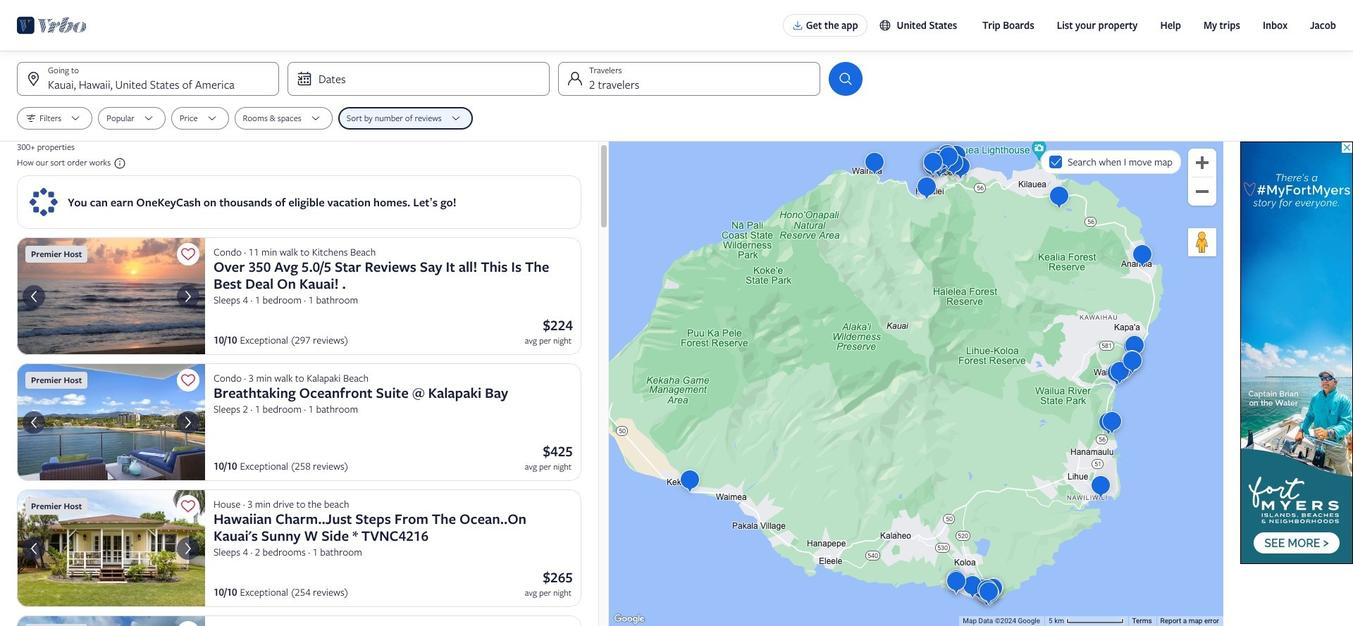 Task type: locate. For each thing, give the bounding box(es) containing it.
0 vertical spatial small image
[[879, 19, 891, 32]]

show previous image for over 350 avg 5.0/5 star reviews say it all! this is the best deal on kauai!
. image
[[25, 288, 42, 305]]

1 horizontal spatial small image
[[879, 19, 891, 32]]

search image
[[837, 70, 854, 87]]

small image
[[879, 19, 891, 32], [111, 157, 126, 170]]

show next image for hawaiian charm..just steps from the ocean..on kauai's sunny w side * tvnc4216 image
[[180, 540, 197, 557]]

show next image for over 350 avg 5.0/5 star reviews say it all! this is the best deal on kauai!
. image
[[180, 288, 197, 305]]

1 vertical spatial small image
[[111, 157, 126, 170]]

property grounds image
[[17, 364, 205, 481]]

magnificent sunrises on the beach a minute walk from my condo i go with coffee image
[[17, 238, 205, 355]]

welcome to the nene nest, kauai. image
[[17, 490, 205, 608]]

0 horizontal spatial small image
[[111, 157, 126, 170]]

show previous image for hawaiian charm..just steps from the ocean..on kauai's sunny w side * tvnc4216 image
[[25, 540, 42, 557]]



Task type: describe. For each thing, give the bounding box(es) containing it.
google image
[[613, 613, 646, 627]]

one key blue tier image
[[28, 187, 59, 218]]

show next image for breathtaking oceanfront suite @ kalapaki bay image
[[180, 414, 197, 431]]

download the app button image
[[792, 20, 803, 31]]

map region
[[609, 142, 1224, 627]]

view from our lanai. image
[[17, 616, 205, 627]]

vrbo logo image
[[17, 14, 87, 37]]

show previous image for breathtaking oceanfront suite @ kalapaki bay image
[[25, 414, 42, 431]]



Task type: vqa. For each thing, say whether or not it's contained in the screenshot.
Clear Going To Image
no



